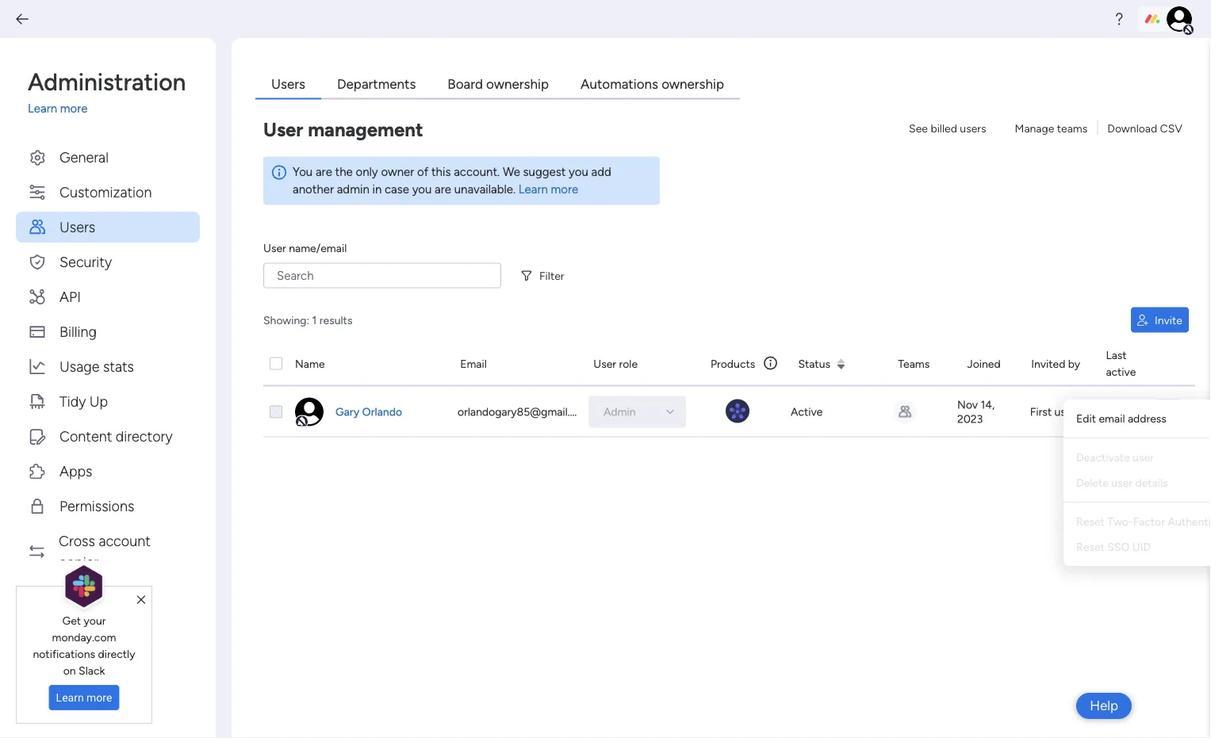 Task type: vqa. For each thing, say whether or not it's contained in the screenshot.
2nd Nov from left
yes



Task type: locate. For each thing, give the bounding box(es) containing it.
are
[[316, 165, 332, 179], [435, 183, 452, 197]]

learn more link down administration
[[28, 100, 200, 118]]

download
[[1108, 121, 1158, 135]]

2 vertical spatial more
[[87, 692, 112, 705]]

filter button
[[517, 263, 574, 289]]

get your monday.com notifications directly on slack
[[33, 614, 135, 678]]

0 vertical spatial user
[[263, 118, 304, 141]]

2 reset from the top
[[1077, 541, 1105, 554]]

gary orlando image left gary
[[295, 398, 324, 427]]

manage teams
[[1015, 121, 1088, 135]]

0 horizontal spatial you
[[412, 183, 432, 197]]

1 horizontal spatial users
[[271, 76, 305, 92]]

nov left 14,
[[958, 398, 979, 412]]

learn more
[[519, 183, 579, 197], [56, 692, 112, 705]]

learn down on
[[56, 692, 84, 705]]

name/email
[[289, 242, 347, 255]]

1 horizontal spatial gary orlando image
[[1167, 6, 1193, 32]]

delete user details menu item
[[1077, 474, 1212, 493]]

departments link
[[321, 70, 432, 100]]

ownership for board ownership
[[487, 76, 549, 92]]

learn more down slack
[[56, 692, 112, 705]]

2 ownership from the left
[[662, 76, 725, 92]]

2 vertical spatial learn
[[56, 692, 84, 705]]

orlandogary85@gmail.com
[[458, 406, 592, 419]]

user left role
[[594, 357, 617, 371]]

0 horizontal spatial ownership
[[487, 76, 549, 92]]

1 vertical spatial reset
[[1077, 541, 1105, 554]]

1 nov from the left
[[958, 398, 979, 412]]

directory
[[116, 428, 173, 445]]

0 horizontal spatial users
[[60, 218, 95, 235]]

learn more down "suggest"
[[519, 183, 579, 197]]

invited
[[1032, 357, 1066, 371]]

apps
[[60, 463, 92, 480]]

automations ownership link
[[565, 70, 740, 100]]

0 vertical spatial more
[[60, 102, 88, 116]]

you down of
[[412, 183, 432, 197]]

you
[[569, 165, 589, 179], [412, 183, 432, 197]]

gary orlando image inside 'row'
[[295, 398, 324, 427]]

administration learn more
[[28, 67, 186, 116]]

unavailable.
[[455, 183, 516, 197]]

address
[[1128, 412, 1167, 426]]

v2 ellipsis image
[[1162, 405, 1176, 420]]

1 horizontal spatial learn more link
[[519, 183, 579, 197]]

authentic
[[1169, 515, 1212, 529]]

0 horizontal spatial gary orlando image
[[295, 398, 324, 427]]

you left the add
[[569, 165, 589, 179]]

more down "suggest"
[[551, 183, 579, 197]]

user down deactivate user
[[1112, 477, 1133, 490]]

tidy up
[[60, 393, 108, 410]]

are left the
[[316, 165, 332, 179]]

ownership inside the board ownership link
[[487, 76, 549, 92]]

monday.com
[[52, 631, 116, 644]]

user left edit
[[1055, 406, 1076, 419]]

administration
[[28, 67, 186, 96]]

2023 down 15,
[[1095, 413, 1121, 426]]

departments
[[337, 76, 416, 92]]

0 vertical spatial user
[[1055, 406, 1076, 419]]

user left name/email
[[263, 242, 286, 255]]

0 horizontal spatial nov
[[958, 398, 979, 412]]

gary orlando image
[[1167, 6, 1193, 32], [295, 398, 324, 427]]

showing:
[[263, 313, 310, 327]]

nov for nov 14, 2023
[[958, 398, 979, 412]]

row containing nov 14, 2023
[[263, 387, 1196, 438]]

api button
[[16, 281, 200, 312]]

0 horizontal spatial 2023
[[958, 413, 983, 426]]

0 vertical spatial you
[[569, 165, 589, 179]]

csv
[[1161, 121, 1183, 135]]

2 2023 from the left
[[1095, 413, 1121, 426]]

you are the only owner of this account. we suggest you add another admin in case you are unavailable.
[[293, 165, 612, 197]]

content
[[60, 428, 112, 445]]

user for deactivate
[[1133, 451, 1155, 465]]

users up 'security'
[[60, 218, 95, 235]]

1 horizontal spatial you
[[569, 165, 589, 179]]

0 vertical spatial users
[[271, 76, 305, 92]]

users
[[271, 76, 305, 92], [60, 218, 95, 235]]

1 vertical spatial gary orlando image
[[295, 398, 324, 427]]

user for delete
[[1112, 477, 1133, 490]]

help image
[[1112, 11, 1128, 27]]

1 vertical spatial user
[[1133, 451, 1155, 465]]

0 horizontal spatial are
[[316, 165, 332, 179]]

security button
[[16, 246, 200, 277]]

users up user management
[[271, 76, 305, 92]]

showing: 1 results
[[263, 313, 353, 327]]

by
[[1069, 357, 1081, 371]]

reset two-factor authentic
[[1077, 515, 1212, 529]]

email
[[460, 357, 487, 371]]

notifications
[[33, 647, 95, 661]]

2 nov from the left
[[1095, 398, 1116, 412]]

1 horizontal spatial nov
[[1095, 398, 1116, 412]]

edit email address
[[1077, 412, 1167, 426]]

user
[[1055, 406, 1076, 419], [1133, 451, 1155, 465], [1112, 477, 1133, 490]]

user management
[[263, 118, 423, 141]]

learn inside administration learn more
[[28, 102, 57, 116]]

gary orlando link
[[333, 404, 405, 420]]

1 row from the top
[[263, 342, 1196, 387]]

2023 inside nov 15, 2023
[[1095, 413, 1121, 426]]

0 vertical spatial gary orlando image
[[1167, 6, 1193, 32]]

1 ownership from the left
[[487, 76, 549, 92]]

usage stats
[[60, 358, 134, 375]]

nov inside "nov 14, 2023"
[[958, 398, 979, 412]]

are down this
[[435, 183, 452, 197]]

see billed users button
[[903, 115, 993, 141]]

ownership right automations
[[662, 76, 725, 92]]

0 horizontal spatial learn more link
[[28, 100, 200, 118]]

nov up email
[[1095, 398, 1116, 412]]

learn more link down "suggest"
[[519, 183, 579, 197]]

2023
[[958, 413, 983, 426], [1095, 413, 1121, 426]]

user inside "menu item"
[[1112, 477, 1133, 490]]

learn
[[28, 102, 57, 116], [519, 183, 548, 197], [56, 692, 84, 705]]

1 vertical spatial learn
[[519, 183, 548, 197]]

1 vertical spatial you
[[412, 183, 432, 197]]

reset left sso
[[1077, 541, 1105, 554]]

2 row from the top
[[263, 387, 1196, 438]]

1 vertical spatial user
[[263, 242, 286, 255]]

users inside users button
[[60, 218, 95, 235]]

of
[[417, 165, 429, 179]]

1 vertical spatial users
[[60, 218, 95, 235]]

learn more link
[[28, 100, 200, 118], [519, 183, 579, 197]]

0 vertical spatial reset
[[1077, 515, 1105, 529]]

2023 down 14,
[[958, 413, 983, 426]]

users inside users link
[[271, 76, 305, 92]]

more down administration
[[60, 102, 88, 116]]

management
[[308, 118, 423, 141]]

2 vertical spatial user
[[594, 357, 617, 371]]

1 horizontal spatial ownership
[[662, 76, 725, 92]]

user for user role
[[594, 357, 617, 371]]

manage teams button
[[1009, 115, 1095, 141]]

automations ownership
[[581, 76, 725, 92]]

billed
[[931, 121, 958, 135]]

1 horizontal spatial 2023
[[1095, 413, 1121, 426]]

learn down "suggest"
[[519, 183, 548, 197]]

2 vertical spatial user
[[1112, 477, 1133, 490]]

row
[[263, 342, 1196, 387], [263, 387, 1196, 438]]

orlando
[[362, 406, 402, 419]]

learn more button
[[49, 686, 119, 711]]

reset sso uid
[[1077, 541, 1152, 554]]

ownership right board
[[487, 76, 549, 92]]

1 vertical spatial learn more
[[56, 692, 112, 705]]

0 horizontal spatial learn more
[[56, 692, 112, 705]]

nov inside nov 15, 2023
[[1095, 398, 1116, 412]]

0 vertical spatial learn
[[28, 102, 57, 116]]

0 vertical spatial are
[[316, 165, 332, 179]]

1 2023 from the left
[[958, 413, 983, 426]]

add
[[592, 165, 612, 179]]

copier
[[59, 554, 99, 571]]

users
[[961, 121, 987, 135]]

we
[[503, 165, 521, 179]]

grid
[[263, 342, 1196, 723]]

1 vertical spatial are
[[435, 183, 452, 197]]

name
[[295, 357, 325, 371]]

deactivate
[[1077, 451, 1131, 465]]

ownership inside automations ownership "link"
[[662, 76, 725, 92]]

gary orlando image right 'help' image
[[1167, 6, 1193, 32]]

more down slack
[[87, 692, 112, 705]]

user inside menu item
[[1133, 451, 1155, 465]]

learn down administration
[[28, 102, 57, 116]]

see
[[910, 121, 929, 135]]

0 vertical spatial learn more
[[519, 183, 579, 197]]

dapulse x slim image
[[137, 594, 145, 608]]

2023 inside "nov 14, 2023"
[[958, 413, 983, 426]]

active
[[1107, 365, 1137, 379]]

add or edit team image
[[894, 400, 917, 424]]

user name/email
[[263, 242, 347, 255]]

1 reset from the top
[[1077, 515, 1105, 529]]

reset left the two-
[[1077, 515, 1105, 529]]

user inside 'row'
[[594, 357, 617, 371]]

15,
[[1119, 398, 1132, 412]]

user
[[263, 118, 304, 141], [263, 242, 286, 255], [594, 357, 617, 371]]

user down users link
[[263, 118, 304, 141]]

user up "delete user details" "menu item"
[[1133, 451, 1155, 465]]



Task type: describe. For each thing, give the bounding box(es) containing it.
2023 for 14,
[[958, 413, 983, 426]]

Search text field
[[263, 263, 502, 288]]

deactivate user menu item
[[1077, 448, 1212, 467]]

gary
[[336, 406, 360, 419]]

tidy
[[60, 393, 86, 410]]

invited by
[[1032, 357, 1081, 371]]

last
[[1107, 349, 1127, 362]]

the
[[335, 165, 353, 179]]

admin
[[337, 183, 370, 197]]

up
[[90, 393, 108, 410]]

delete
[[1077, 477, 1109, 490]]

tidy up button
[[16, 386, 200, 417]]

edit
[[1077, 412, 1097, 426]]

back to workspace image
[[14, 11, 30, 27]]

permissions
[[60, 498, 134, 515]]

row containing last active
[[263, 342, 1196, 387]]

slack
[[79, 664, 105, 678]]

active
[[791, 406, 823, 419]]

board ownership link
[[432, 70, 565, 100]]

only
[[356, 165, 378, 179]]

nov 15, 2023
[[1095, 398, 1132, 426]]

customization button
[[16, 177, 200, 208]]

reset for reset sso uid
[[1077, 541, 1105, 554]]

0 vertical spatial learn more link
[[28, 100, 200, 118]]

reset sso uid menu item
[[1077, 538, 1212, 557]]

email
[[1100, 412, 1126, 426]]

invite button
[[1132, 308, 1190, 333]]

learn inside button
[[56, 692, 84, 705]]

user for user management
[[263, 118, 304, 141]]

1 horizontal spatial learn more
[[519, 183, 579, 197]]

cross
[[59, 533, 95, 550]]

users button
[[16, 211, 200, 242]]

1 vertical spatial more
[[551, 183, 579, 197]]

details
[[1136, 477, 1169, 490]]

two-
[[1108, 515, 1134, 529]]

grid containing last active
[[263, 342, 1196, 723]]

first
[[1031, 406, 1052, 419]]

on
[[63, 664, 76, 678]]

gary orlando
[[336, 406, 402, 419]]

role
[[619, 357, 638, 371]]

see billed users
[[910, 121, 987, 135]]

api
[[60, 288, 81, 305]]

customization
[[60, 183, 152, 200]]

get
[[62, 614, 81, 628]]

content directory
[[60, 428, 173, 445]]

last active
[[1107, 349, 1137, 379]]

automations
[[581, 76, 659, 92]]

apps button
[[16, 456, 200, 487]]

security
[[60, 253, 112, 270]]

more inside button
[[87, 692, 112, 705]]

cross account copier button
[[16, 526, 200, 578]]

content directory button
[[16, 421, 200, 452]]

invite
[[1156, 313, 1183, 327]]

1 vertical spatial learn more link
[[519, 183, 579, 197]]

general
[[60, 148, 109, 165]]

nov for nov 15, 2023
[[1095, 398, 1116, 412]]

permissions button
[[16, 491, 200, 522]]

help
[[1091, 698, 1119, 715]]

cross account copier
[[59, 533, 151, 571]]

this
[[432, 165, 451, 179]]

1
[[312, 313, 317, 327]]

sso
[[1108, 541, 1130, 554]]

download csv button
[[1102, 115, 1190, 141]]

billing
[[60, 323, 97, 340]]

teams
[[899, 357, 930, 371]]

user for user name/email
[[263, 242, 286, 255]]

reset for reset two-factor authentic
[[1077, 515, 1105, 529]]

factor
[[1134, 515, 1166, 529]]

teams
[[1058, 121, 1088, 135]]

stats
[[103, 358, 134, 375]]

in
[[373, 183, 382, 197]]

first user
[[1031, 406, 1076, 419]]

reset two-factor authentic menu item
[[1077, 513, 1212, 532]]

billing button
[[16, 316, 200, 347]]

another
[[293, 183, 334, 197]]

user for first
[[1055, 406, 1076, 419]]

your
[[84, 614, 106, 628]]

14,
[[981, 398, 995, 412]]

ownership for automations ownership
[[662, 76, 725, 92]]

learn more inside button
[[56, 692, 112, 705]]

admin
[[604, 406, 636, 419]]

filter
[[540, 269, 565, 283]]

download csv
[[1108, 121, 1183, 135]]

owner
[[381, 165, 415, 179]]

manage
[[1015, 121, 1055, 135]]

users link
[[256, 70, 321, 100]]

usage
[[60, 358, 100, 375]]

suggest
[[523, 165, 566, 179]]

joined
[[968, 357, 1001, 371]]

usage stats button
[[16, 351, 200, 382]]

help button
[[1077, 694, 1132, 720]]

general button
[[16, 142, 200, 173]]

delete user details
[[1077, 477, 1169, 490]]

more inside administration learn more
[[60, 102, 88, 116]]

2023 for 15,
[[1095, 413, 1121, 426]]

1 horizontal spatial are
[[435, 183, 452, 197]]

v2 surface invite image
[[1138, 314, 1149, 326]]

nov 14, 2023
[[958, 398, 995, 426]]



